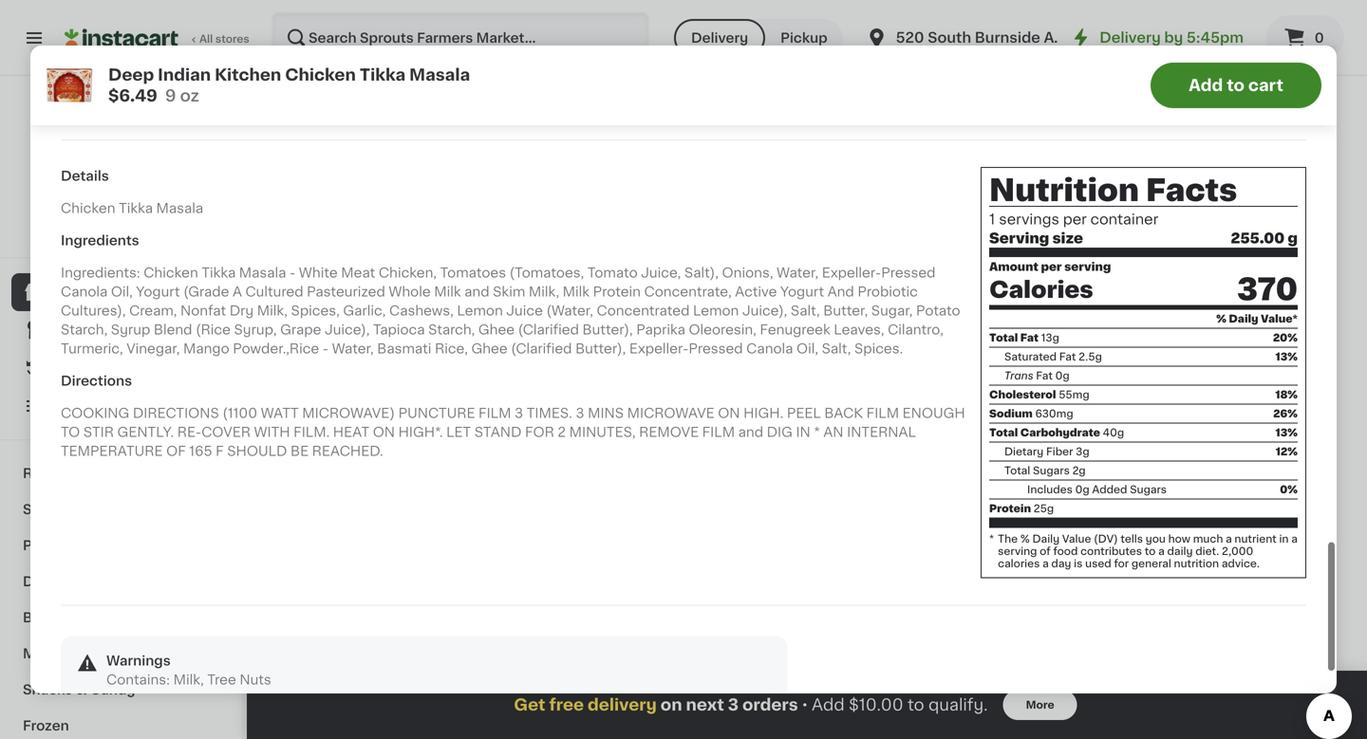 Task type: vqa. For each thing, say whether or not it's contained in the screenshot.
Crunch!
no



Task type: locate. For each thing, give the bounding box(es) containing it.
1 vertical spatial 13%
[[1276, 428, 1298, 438]]

0 horizontal spatial $ 6 49
[[995, 181, 1033, 201]]

frozen inside item carousel region
[[285, 331, 356, 350]]

1 vertical spatial 99
[[1018, 562, 1033, 573]]

sugars
[[1033, 466, 1070, 476], [1130, 485, 1167, 495]]

tikka inside deep indian kitchen chicken tikka masala
[[520, 606, 554, 619]]

total up saturated
[[990, 333, 1019, 343]]

13% for total carbohydrate 40g
[[1276, 428, 1298, 438]]

1 horizontal spatial the
[[1168, 207, 1193, 220]]

0 vertical spatial free
[[1035, 161, 1059, 171]]

uncured
[[992, 606, 1049, 619]]

deep inside deep indian kitchen chicken tikka masala
[[462, 587, 498, 600]]

daily up of
[[1033, 534, 1060, 545]]

sugars right added
[[1130, 485, 1167, 495]]

49 down diet. on the right bottom of page
[[1195, 562, 1209, 573]]

indian inside deep indian kitchen spinach paneer 10 oz
[[1031, 207, 1072, 220]]

* inside cooking directions (1100 watt microwave) puncture film 3 times. 3 mins microwave on high. peel back film enough to stir gently. re-cover with film. heat on high*. let stand for 2 minutes, remove film and dig in * an internal temperature of 165 f should be reached.
[[814, 426, 820, 439]]

1 co. from the left
[[920, 587, 943, 600]]

49 inside item carousel region
[[1195, 562, 1209, 573]]

0 vertical spatial *
[[814, 426, 820, 439]]

2.3
[[833, 263, 850, 274]]

high.
[[744, 407, 784, 420]]

pizza down creamy
[[992, 644, 1026, 657]]

0 horizontal spatial gluten-
[[993, 161, 1035, 171]]

- down 'spices,'
[[323, 342, 329, 356]]

paneer for deep indian kitchen spinach paneer
[[1226, 606, 1272, 619]]

0 vertical spatial and
[[465, 285, 490, 299]]

1 milk from the left
[[434, 285, 461, 299]]

2 vertical spatial fat
[[1036, 371, 1053, 381]]

protein
[[593, 285, 641, 299], [990, 504, 1032, 514]]

urban pie pizza co. uncured pepperoni with creamy rosa sauce pizza
[[992, 587, 1152, 657]]

1 horizontal spatial 99
[[1203, 182, 1218, 193]]

film right remove
[[703, 426, 735, 439]]

0 horizontal spatial daily
[[1033, 534, 1060, 545]]

oz right $6.49
[[180, 88, 199, 104]]

1 lemon from the left
[[457, 304, 503, 318]]

1 horizontal spatial sugars
[[1130, 485, 1167, 495]]

cauliflower
[[815, 606, 890, 619]]

1 horizontal spatial pie
[[1035, 587, 1056, 600]]

pie inside urban pie pizza co. uncured pepperoni with creamy rosa sauce pizza
[[1035, 587, 1056, 600]]

fat up "cholesterol 55mg"
[[1036, 371, 1053, 381]]

3 inside treatment tracker modal dialog
[[728, 698, 739, 714]]

0 horizontal spatial milk,
[[173, 674, 204, 687]]

1 starch, from the left
[[61, 323, 108, 337]]

paneer down advice.
[[1226, 606, 1272, 619]]

2 horizontal spatial 3
[[728, 698, 739, 714]]

1 yogurt from the left
[[136, 285, 180, 299]]

salt),
[[685, 266, 719, 280]]

oz inside button
[[295, 605, 307, 615]]

spinach up 10
[[992, 226, 1046, 239]]

watt
[[261, 407, 299, 420]]

1 vertical spatial $6.49 original price: $7.99 element
[[1168, 559, 1330, 584]]

milk, left tree
[[173, 674, 204, 687]]

recipes
[[23, 467, 79, 481]]

on left high.
[[718, 407, 740, 420]]

1 urban from the left
[[815, 587, 855, 600]]

indian inside deep indian kitchen chicken tikka masala
[[501, 587, 542, 600]]

fat for trans
[[1036, 371, 1053, 381]]

1 vertical spatial pressed
[[689, 342, 743, 356]]

milk
[[434, 285, 461, 299], [563, 285, 590, 299]]

for
[[525, 426, 555, 439]]

1 horizontal spatial oil,
[[797, 342, 819, 356]]

gluten- for the $6.49 original price: $7.99 element to the left
[[993, 161, 1035, 171]]

expeller- up and
[[822, 266, 882, 280]]

0 vertical spatial juice),
[[743, 304, 788, 318]]

$ inside $ 9 99
[[995, 562, 1002, 573]]

the mountain valley spring water, 12 pack case
[[1168, 207, 1309, 258]]

gluten- up servings
[[993, 161, 1035, 171]]

0g down saturated fat 2.5g
[[1056, 371, 1070, 381]]

1 vertical spatial free
[[1211, 540, 1235, 551]]

paneer up stock
[[1049, 226, 1096, 239]]

2 co. from the left
[[1097, 587, 1120, 600]]

milk, down (tomatoes,
[[529, 285, 560, 299]]

ghee right rice,
[[472, 342, 508, 356]]

0 vertical spatial protein
[[593, 285, 641, 299]]

1 vertical spatial $7.99
[[1217, 568, 1253, 581]]

0 horizontal spatial canola
[[61, 285, 108, 299]]

gluten-free up the 'nutrition'
[[993, 161, 1059, 171]]

1 horizontal spatial *
[[990, 534, 995, 545]]

dig
[[767, 426, 793, 439]]

day
[[1052, 559, 1072, 569]]

deep inside deep indian kitchen spinach paneer 10 oz
[[992, 207, 1028, 220]]

sprouts for sprouts brands
[[23, 503, 77, 517]]

salt, down leaves,
[[822, 342, 851, 356]]

13% down 20%
[[1276, 352, 1298, 362]]

per up size
[[1064, 213, 1087, 226]]

1 pie from the left
[[858, 587, 879, 600]]

99 left day
[[1018, 562, 1033, 573]]

1 vertical spatial daily
[[1033, 534, 1060, 545]]

deep for deep indian kitchen spinach paneer
[[1168, 587, 1205, 600]]

1 horizontal spatial sponsored badge image
[[992, 281, 1049, 292]]

1 horizontal spatial starch,
[[428, 323, 475, 337]]

0 vertical spatial 49
[[1018, 182, 1033, 193]]

meat inside the ingredients: chicken tikka masala - white meat chicken, tomatoes (tomatoes, tomato juice, salt), onions, water, expeller-pressed canola oil, yogurt (grade a cultured pasteurized whole milk and skim milk, milk protein concentrate, active yogurt and probiotic cultures), cream, nonfat dry milk, spices, garlic, cashews, lemon juice (water, concentrated lemon juice), salt, butter, sugar, potato starch, syrup blend (rice syrup, grape juice), tapioca starch, ghee (clarified butter), paprika oleoresin, fenugreek leaves, cilantro, turmeric, vinegar, mango powder.,rice - water, basmati rice, ghee (clarified butter), expeller-pressed canola oil, salt, spices.
[[341, 266, 375, 280]]

to up general
[[1145, 547, 1156, 557]]

add button inside product group
[[1251, 16, 1324, 50]]

kitchen inside deep indian kitchen spinach paneer
[[1252, 587, 1304, 600]]

13g
[[1042, 333, 1060, 343]]

1 horizontal spatial delivery
[[1100, 31, 1161, 45]]

free inside item carousel region
[[1211, 540, 1235, 551]]

sponsored badge image down many
[[992, 281, 1049, 292]]

1 vertical spatial oil,
[[797, 342, 819, 356]]

1 horizontal spatial 49
[[1195, 562, 1209, 573]]

oz inside deep indian kitchen spinach paneer 10 oz
[[1006, 244, 1018, 255]]

yogurt down 4
[[781, 285, 825, 299]]

frozen down 'spices,'
[[285, 331, 356, 350]]

1 horizontal spatial milk,
[[257, 304, 288, 318]]

$ up uncured
[[995, 562, 1002, 573]]

oil, down ingredients:
[[111, 285, 133, 299]]

0 vertical spatial $ 6 49
[[995, 181, 1033, 201]]

2 urban from the left
[[992, 587, 1032, 600]]

0 horizontal spatial film
[[479, 407, 511, 420]]

0 horizontal spatial urban
[[815, 587, 855, 600]]

$7.99 down 2,000
[[1217, 568, 1253, 581]]

in left stock
[[1043, 263, 1053, 274]]

paneer inside deep indian kitchen spinach paneer
[[1226, 606, 1272, 619]]

* right in
[[814, 426, 820, 439]]

delivery inside button
[[691, 31, 749, 45]]

100% satisfaction guarantee button
[[30, 224, 213, 243]]

potato
[[916, 304, 961, 318]]

butter),
[[583, 323, 633, 337], [576, 342, 626, 356]]

salt,
[[791, 304, 820, 318], [822, 342, 851, 356]]

$ inside $ 31 99
[[1172, 182, 1179, 193]]

1 horizontal spatial milk
[[563, 285, 590, 299]]

0 vertical spatial butter),
[[583, 323, 633, 337]]

serving inside * the % daily value (dv) tells you how much a nutrient in a serving of food contributes to a daily diet. 2,000 calories a day is used for general nutrition advice.
[[998, 547, 1038, 557]]

99 inside $ 9 99
[[1018, 562, 1033, 573]]

0 horizontal spatial *
[[814, 426, 820, 439]]

indian inside deep indian kitchen chicken tikka masala $6.49 9 oz
[[158, 67, 211, 83]]

all left stores
[[199, 34, 213, 44]]

shop
[[53, 286, 89, 299]]

juice), down active
[[743, 304, 788, 318]]

1 vertical spatial frozen
[[23, 720, 69, 733]]

paneer inside deep indian kitchen spinach paneer 10 oz
[[1049, 226, 1096, 239]]

1 13% from the top
[[1276, 352, 1298, 362]]

total for saturated fat 2.5g
[[990, 333, 1019, 343]]

spinach down nutrition
[[1168, 606, 1222, 619]]

with
[[254, 426, 290, 439]]

all stores
[[199, 34, 249, 44]]

free up advice.
[[1211, 540, 1235, 551]]

spinach inside deep indian kitchen spinach paneer
[[1168, 606, 1222, 619]]

1 horizontal spatial juice),
[[743, 304, 788, 318]]

$6.49 original price: $7.99 element up servings per container
[[992, 179, 1153, 204]]

a
[[1226, 534, 1233, 545], [1292, 534, 1298, 545], [1159, 547, 1165, 557], [1043, 559, 1049, 569]]

deep inside deep indian kitchen spinach paneer
[[1168, 587, 1205, 600]]

all up organic
[[679, 587, 696, 600]]

dairy & eggs link
[[11, 564, 231, 600]]

9 up uncured
[[1002, 561, 1016, 581]]

chicken,
[[379, 266, 437, 280]]

& for candy
[[76, 684, 87, 697]]

indian inside deep indian kitchen spinach paneer
[[1208, 587, 1249, 600]]

0 vertical spatial 6
[[1002, 181, 1016, 201]]

0 vertical spatial to
[[1227, 77, 1245, 94]]

milk, inside the warnings contains: milk, tree nuts
[[173, 674, 204, 687]]

serving up calories
[[998, 547, 1038, 557]]

1 vertical spatial fat
[[1060, 352, 1076, 362]]

indian for deep indian kitchen chicken tikka masala
[[501, 587, 542, 600]]

None search field
[[272, 11, 650, 65]]

instacart logo image
[[65, 27, 179, 49]]

* the % daily value (dv) tells you how much a nutrient in a serving of food contributes to a daily diet. 2,000 calories a day is used for general nutrition advice.
[[990, 534, 1298, 569]]

natural
[[699, 587, 747, 600]]

pie up cauliflower
[[858, 587, 879, 600]]

butter), down (water,
[[576, 342, 626, 356]]

0 vertical spatial milk,
[[529, 285, 560, 299]]

0 horizontal spatial free
[[1035, 161, 1059, 171]]

2 horizontal spatial to
[[1227, 77, 1245, 94]]

delivery button
[[674, 19, 766, 57]]

urban
[[815, 587, 855, 600], [992, 587, 1032, 600]]

1 horizontal spatial $7.99
[[1217, 568, 1253, 581]]

creamy
[[992, 625, 1044, 638]]

0 vertical spatial (clarified
[[518, 323, 579, 337]]

$6.49 original price: $7.99 element
[[992, 179, 1153, 204], [1168, 559, 1330, 584]]

1 horizontal spatial water,
[[777, 266, 819, 280]]

spinach inside deep indian kitchen spinach paneer 10 oz
[[992, 226, 1046, 239]]

remove
[[639, 426, 699, 439]]

9
[[165, 88, 176, 104], [1002, 561, 1016, 581]]

0 horizontal spatial expeller-
[[630, 342, 689, 356]]

1 horizontal spatial film
[[703, 426, 735, 439]]

3 right next
[[728, 698, 739, 714]]

6 down daily
[[1179, 561, 1193, 581]]

pressed down oleoresin, at the top right of the page
[[689, 342, 743, 356]]

nutrition facts
[[990, 175, 1238, 205]]

2 13% from the top
[[1276, 428, 1298, 438]]

add to cart button
[[1151, 63, 1322, 108]]

lemon down skim at left top
[[457, 304, 503, 318]]

oz right 10
[[1006, 244, 1018, 255]]

0 vertical spatial 0g
[[1056, 371, 1070, 381]]

$ up 1
[[995, 182, 1002, 193]]

on right heat on the bottom of page
[[373, 426, 395, 439]]

1 horizontal spatial per
[[1064, 213, 1087, 226]]

1 horizontal spatial to
[[1145, 547, 1156, 557]]

calories
[[990, 279, 1094, 302]]

water, inside the mountain valley spring water, 12 pack case
[[1215, 226, 1257, 239]]

urban inside urban pie pizza co. cauliflower crust margherita pizza
[[815, 587, 855, 600]]

2 pie from the left
[[1035, 587, 1056, 600]]

product group containing 31
[[1168, 10, 1330, 276]]

co. up 'crust'
[[920, 587, 943, 600]]

0g
[[1056, 371, 1070, 381], [1076, 485, 1090, 495]]

calories
[[998, 559, 1040, 569]]

product group
[[285, 10, 446, 253], [462, 10, 623, 238], [638, 10, 800, 238], [815, 10, 976, 293], [992, 10, 1153, 297], [1168, 10, 1330, 276], [285, 390, 446, 618], [462, 390, 623, 660], [638, 390, 800, 656], [815, 390, 976, 696], [992, 390, 1153, 679], [1168, 390, 1330, 660]]

used
[[1086, 559, 1112, 569]]

0 vertical spatial salt,
[[791, 304, 820, 318]]

pie inside urban pie pizza co. cauliflower crust margherita pizza
[[858, 587, 879, 600]]

* down the protein 25g
[[990, 534, 995, 545]]

1 horizontal spatial paneer
[[1226, 606, 1272, 619]]

fat left 2.5g
[[1060, 352, 1076, 362]]

0 vertical spatial water,
[[1215, 226, 1257, 239]]

meat up snacks
[[23, 648, 58, 661]]

0 horizontal spatial delivery
[[691, 31, 749, 45]]

dairy
[[23, 576, 60, 589]]

(clarified
[[518, 323, 579, 337], [511, 342, 572, 356]]

pie for cauliflower
[[858, 587, 879, 600]]

gluten-free up nutrition
[[1170, 540, 1235, 551]]

to inside treatment tracker modal dialog
[[908, 698, 925, 714]]

protein 25g
[[990, 504, 1054, 514]]

8
[[285, 605, 292, 615]]

1 horizontal spatial yogurt
[[781, 285, 825, 299]]

kitchen inside deep indian kitchen spinach paneer 10 oz
[[1076, 207, 1127, 220]]

pie down $13.99
[[1035, 587, 1056, 600]]

0 vertical spatial $7.99
[[1040, 188, 1076, 201]]

9 inside deep indian kitchen chicken tikka masala $6.49 9 oz
[[165, 88, 176, 104]]

$ 6 49 up servings
[[995, 181, 1033, 201]]

4 x 2.3 oz
[[815, 263, 865, 274]]

kitchen inside deep indian kitchen chicken tikka masala $6.49 9 oz
[[215, 67, 281, 83]]

18%
[[1276, 390, 1298, 400]]

$ for the mountain valley spring water, 12 pack case
[[1172, 182, 1179, 193]]

$9.99 original price: $13.99 element
[[992, 559, 1153, 584]]

co. up pepperoni at the right bottom of the page
[[1097, 587, 1120, 600]]

a up 2,000
[[1226, 534, 1233, 545]]

0 vertical spatial on
[[718, 407, 740, 420]]

all
[[199, 34, 213, 44], [679, 587, 696, 600]]

all inside red's all natural organic bean, rice & cheddar burrito
[[679, 587, 696, 600]]

1 horizontal spatial frozen
[[285, 331, 356, 350]]

0 vertical spatial 13%
[[1276, 352, 1298, 362]]

snacks & candy link
[[11, 672, 231, 709]]

gluten- inside item carousel region
[[1170, 540, 1211, 551]]

0 horizontal spatial serving
[[998, 547, 1038, 557]]

$ down daily
[[1172, 562, 1179, 573]]

film up 'stand'
[[479, 407, 511, 420]]

lemon up oleoresin, at the top right of the page
[[693, 304, 739, 318]]

1 horizontal spatial $ 6 49
[[1172, 561, 1209, 581]]

sprouts up everyday
[[39, 189, 93, 202]]

milk, down cultured
[[257, 304, 288, 318]]

delivery inside "link"
[[1100, 31, 1161, 45]]

deep inside deep indian kitchen chicken tikka masala $6.49 9 oz
[[108, 67, 154, 83]]

urban up cauliflower
[[815, 587, 855, 600]]

co. inside urban pie pizza co. uncured pepperoni with creamy rosa sauce pizza
[[1097, 587, 1120, 600]]

6 up servings
[[1002, 181, 1016, 201]]

canola down fenugreek
[[747, 342, 793, 356]]

0 horizontal spatial juice),
[[325, 323, 370, 337]]

value
[[1063, 534, 1092, 545]]

co.
[[920, 587, 943, 600], [1097, 587, 1120, 600]]

0 vertical spatial sprouts
[[39, 189, 93, 202]]

99 inside $ 31 99
[[1203, 182, 1218, 193]]

delivery by 5:45pm link
[[1070, 27, 1244, 49]]

daily inside * the % daily value (dv) tells you how much a nutrient in a serving of food contributes to a daily diet. 2,000 calories a day is used for general nutrition advice.
[[1033, 534, 1060, 545]]

1 vertical spatial total
[[990, 428, 1019, 438]]

pizza down 'crust'
[[891, 625, 925, 638]]

in inside * the % daily value (dv) tells you how much a nutrient in a serving of food contributes to a daily diet. 2,000 calories a day is used for general nutrition advice.
[[1280, 534, 1289, 545]]

2 milk from the left
[[563, 285, 590, 299]]

co. inside urban pie pizza co. cauliflower crust margherita pizza
[[920, 587, 943, 600]]

31
[[1179, 181, 1201, 201]]

protein down the tomato
[[593, 285, 641, 299]]

13% up 12%
[[1276, 428, 1298, 438]]

520 south burnside avenue
[[896, 31, 1099, 45]]

meat & seafood link
[[11, 636, 231, 672]]

heat
[[333, 426, 370, 439]]

to right $10.00
[[908, 698, 925, 714]]

2 vertical spatial to
[[908, 698, 925, 714]]

peel
[[787, 407, 821, 420]]

butter,
[[824, 304, 868, 318]]

(clarified down (water,
[[518, 323, 579, 337]]

$ 6 49 inside item carousel region
[[1172, 561, 1209, 581]]

more button
[[1004, 690, 1078, 721]]

urban inside urban pie pizza co. uncured pepperoni with creamy rosa sauce pizza
[[992, 587, 1032, 600]]

kitchen inside deep indian kitchen chicken tikka masala
[[546, 587, 597, 600]]

&
[[63, 576, 74, 589], [769, 606, 780, 619], [61, 648, 72, 661], [76, 684, 87, 697]]

0 horizontal spatial pie
[[858, 587, 879, 600]]

water, left the x
[[777, 266, 819, 280]]

buy it again link
[[11, 350, 231, 388]]

deep for deep indian kitchen chicken tikka masala
[[462, 587, 498, 600]]

south
[[928, 31, 972, 45]]

free for rightmost the $6.49 original price: $7.99 element
[[1211, 540, 1235, 551]]

$ 6 49 down daily
[[1172, 561, 1209, 581]]

2,000
[[1222, 547, 1254, 557]]

0 horizontal spatial salt,
[[791, 304, 820, 318]]

and inside the ingredients: chicken tikka masala - white meat chicken, tomatoes (tomatoes, tomato juice, salt), onions, water, expeller-pressed canola oil, yogurt (grade a cultured pasteurized whole milk and skim milk, milk protein concentrate, active yogurt and probiotic cultures), cream, nonfat dry milk, spices, garlic, cashews, lemon juice (water, concentrated lemon juice), salt, butter, sugar, potato starch, syrup blend (rice syrup, grape juice), tapioca starch, ghee (clarified butter), paprika oleoresin, fenugreek leaves, cilantro, turmeric, vinegar, mango powder.,rice - water, basmati rice, ghee (clarified butter), expeller-pressed canola oil, salt, spices.
[[465, 285, 490, 299]]

1 horizontal spatial urban
[[992, 587, 1032, 600]]

1 horizontal spatial all
[[679, 587, 696, 600]]

9 right $6.49
[[165, 88, 176, 104]]

tikka inside deep indian kitchen chicken tikka masala $6.49 9 oz
[[360, 67, 406, 83]]

total down sodium
[[990, 428, 1019, 438]]

oz
[[180, 88, 199, 104], [1006, 244, 1018, 255], [853, 263, 865, 274], [295, 605, 307, 615]]

0 horizontal spatial 9
[[165, 88, 176, 104]]

organic
[[638, 606, 691, 619]]

sprouts
[[39, 189, 93, 202], [23, 503, 77, 517]]

urban up uncured
[[992, 587, 1032, 600]]

per
[[1064, 213, 1087, 226], [1041, 262, 1062, 273]]

1 vertical spatial butter),
[[576, 342, 626, 356]]

masala inside the ingredients: chicken tikka masala - white meat chicken, tomatoes (tomatoes, tomato juice, salt), onions, water, expeller-pressed canola oil, yogurt (grade a cultured pasteurized whole milk and skim milk, milk protein concentrate, active yogurt and probiotic cultures), cream, nonfat dry milk, spices, garlic, cashews, lemon juice (water, concentrated lemon juice), salt, butter, sugar, potato starch, syrup blend (rice syrup, grape juice), tapioca starch, ghee (clarified butter), paprika oleoresin, fenugreek leaves, cilantro, turmeric, vinegar, mango powder.,rice - water, basmati rice, ghee (clarified butter), expeller-pressed canola oil, salt, spices.
[[239, 266, 286, 280]]

butter), down concentrated
[[583, 323, 633, 337]]

0 vertical spatial total
[[990, 333, 1019, 343]]

daily left value* on the top right of the page
[[1229, 314, 1259, 324]]

0 vertical spatial sugars
[[1033, 466, 1070, 476]]

serving
[[1065, 262, 1112, 273], [998, 547, 1038, 557]]

pressed
[[882, 266, 936, 280], [689, 342, 743, 356]]

starch, up rice,
[[428, 323, 475, 337]]

& right 'rice'
[[769, 606, 780, 619]]

99 for 9
[[1018, 562, 1033, 573]]

co. for crust
[[920, 587, 943, 600]]

deep
[[108, 67, 154, 83], [992, 207, 1028, 220], [462, 587, 498, 600], [1168, 587, 1205, 600]]

per up 'calories' in the right top of the page
[[1041, 262, 1062, 273]]

1 horizontal spatial in
[[1280, 534, 1289, 545]]

49 for the $6.49 original price: $7.99 element to the left
[[1018, 182, 1033, 193]]

1 vertical spatial meat
[[23, 648, 58, 661]]

ghee down the juice
[[479, 323, 515, 337]]

in right nutrient
[[1280, 534, 1289, 545]]

0 horizontal spatial yogurt
[[136, 285, 180, 299]]

urban for urban pie pizza co. uncured pepperoni with creamy rosa sauce pizza
[[992, 587, 1032, 600]]

to left cart
[[1227, 77, 1245, 94]]

water,
[[1215, 226, 1257, 239], [777, 266, 819, 280], [332, 342, 374, 356]]

juice
[[507, 304, 543, 318]]

pie for uncured
[[1035, 587, 1056, 600]]

26%
[[1274, 409, 1298, 419]]

next
[[686, 698, 724, 714]]

pizza
[[883, 587, 917, 600], [1059, 587, 1094, 600], [891, 625, 925, 638], [992, 644, 1026, 657]]

1 horizontal spatial free
[[1211, 540, 1235, 551]]

beverages
[[23, 612, 96, 625]]

daily
[[1168, 547, 1193, 557]]

$6.49 original price: $7.99 element down 2,000
[[1168, 559, 1330, 584]]

add
[[403, 26, 431, 39], [580, 26, 608, 39], [757, 26, 785, 39], [933, 26, 961, 39], [1110, 26, 1138, 39], [1287, 26, 1314, 39], [1189, 77, 1224, 94], [403, 406, 431, 419], [580, 406, 608, 419], [757, 406, 785, 419], [933, 406, 961, 419], [1287, 406, 1314, 419], [812, 698, 845, 714]]

frozen for frozen entrees
[[285, 331, 356, 350]]

sponsored badge image
[[815, 277, 872, 288], [992, 281, 1049, 292]]

$ up spring
[[1172, 182, 1179, 193]]

- left white
[[290, 266, 296, 280]]

item carousel region
[[285, 322, 1330, 703]]

get
[[514, 698, 546, 714]]

0 horizontal spatial paneer
[[1049, 226, 1096, 239]]

cholesterol
[[990, 390, 1057, 400]]

co. for pepperoni
[[1097, 587, 1120, 600]]

film up internal
[[867, 407, 900, 420]]

milk up (water,
[[563, 285, 590, 299]]

add inside treatment tracker modal dialog
[[812, 698, 845, 714]]

kitchen for deep indian kitchen spinach paneer 10 oz
[[1076, 207, 1127, 220]]

sponsored badge image down 2.3
[[815, 277, 872, 288]]

canola up cultures),
[[61, 285, 108, 299]]

& left eggs
[[63, 576, 74, 589]]

tikka inside the ingredients: chicken tikka masala - white meat chicken, tomatoes (tomatoes, tomato juice, salt), onions, water, expeller-pressed canola oil, yogurt (grade a cultured pasteurized whole milk and skim milk, milk protein concentrate, active yogurt and probiotic cultures), cream, nonfat dry milk, spices, garlic, cashews, lemon juice (water, concentrated lemon juice), salt, butter, sugar, potato starch, syrup blend (rice syrup, grape juice), tapioca starch, ghee (clarified butter), paprika oleoresin, fenugreek leaves, cilantro, turmeric, vinegar, mango powder.,rice - water, basmati rice, ghee (clarified butter), expeller-pressed canola oil, salt, spices.
[[202, 266, 236, 280]]

0 horizontal spatial the
[[998, 534, 1018, 545]]

fat for total
[[1021, 333, 1039, 343]]

0 vertical spatial meat
[[341, 266, 375, 280]]

kitchen down stores
[[215, 67, 281, 83]]

free up the 'nutrition'
[[1035, 161, 1059, 171]]

leaves,
[[834, 323, 885, 337]]

lists link
[[11, 388, 231, 426]]

1 horizontal spatial salt,
[[822, 342, 851, 356]]

service type group
[[674, 19, 843, 57]]

recipes link
[[11, 456, 231, 492]]

(clarified down the juice
[[511, 342, 572, 356]]

1 vertical spatial *
[[990, 534, 995, 545]]

40g
[[1103, 428, 1125, 438]]

amount
[[990, 262, 1039, 273]]

spring
[[1168, 226, 1211, 239]]

water, down garlic,
[[332, 342, 374, 356]]

$ 6 49 for the $6.49 original price: $7.99 element to the left
[[995, 181, 1033, 201]]



Task type: describe. For each thing, give the bounding box(es) containing it.
is
[[1074, 559, 1083, 569]]

1 horizontal spatial serving
[[1065, 262, 1112, 273]]

sprouts farmers market logo image
[[79, 99, 163, 182]]

puncture
[[399, 407, 475, 420]]

gluten- for rightmost the $6.49 original price: $7.99 element
[[1170, 540, 1211, 551]]

syrup
[[111, 323, 150, 337]]

0 vertical spatial %
[[1217, 314, 1227, 324]]

protein inside the ingredients: chicken tikka masala - white meat chicken, tomatoes (tomatoes, tomato juice, salt), onions, water, expeller-pressed canola oil, yogurt (grade a cultured pasteurized whole milk and skim milk, milk protein concentrate, active yogurt and probiotic cultures), cream, nonfat dry milk, spices, garlic, cashews, lemon juice (water, concentrated lemon juice), salt, butter, sugar, potato starch, syrup blend (rice syrup, grape juice), tapioca starch, ghee (clarified butter), paprika oleoresin, fenugreek leaves, cilantro, turmeric, vinegar, mango powder.,rice - water, basmati rice, ghee (clarified butter), expeller-pressed canola oil, salt, spices.
[[593, 285, 641, 299]]

chicken inside deep indian kitchen chicken tikka masala $6.49 9 oz
[[285, 67, 356, 83]]

2 vertical spatial water,
[[332, 342, 374, 356]]

per for amount
[[1041, 262, 1062, 273]]

farmers
[[96, 189, 152, 202]]

$10.00
[[849, 698, 904, 714]]

2 horizontal spatial milk,
[[529, 285, 560, 299]]

stand
[[475, 426, 522, 439]]

0 horizontal spatial 0g
[[1056, 371, 1070, 381]]

1 vertical spatial juice),
[[325, 323, 370, 337]]

$31.99 original price: $34.99 element
[[1168, 179, 1330, 204]]

0 vertical spatial -
[[290, 266, 296, 280]]

12%
[[1276, 447, 1298, 457]]

1 vertical spatial water,
[[777, 266, 819, 280]]

cholesterol 55mg
[[990, 390, 1090, 400]]

0 horizontal spatial sponsored badge image
[[815, 277, 872, 288]]

1 horizontal spatial $6.49 original price: $7.99 element
[[1168, 559, 1330, 584]]

a down of
[[1043, 559, 1049, 569]]

1 vertical spatial ghee
[[472, 342, 508, 356]]

kitchen for deep indian kitchen chicken tikka masala
[[546, 587, 597, 600]]

0 vertical spatial all
[[199, 34, 213, 44]]

microwave
[[627, 407, 715, 420]]

0 horizontal spatial 6
[[1002, 181, 1016, 201]]

rice
[[736, 606, 766, 619]]

should
[[227, 445, 287, 458]]

total fat 13g
[[990, 333, 1060, 343]]

2.5g
[[1079, 352, 1103, 362]]

0 horizontal spatial on
[[373, 426, 395, 439]]

trans
[[1005, 371, 1034, 381]]

cultured
[[246, 285, 304, 299]]

1 vertical spatial salt,
[[822, 342, 851, 356]]

all
[[1147, 334, 1162, 347]]

pizza up 'crust'
[[883, 587, 917, 600]]

1 horizontal spatial pressed
[[882, 266, 936, 280]]

and inside cooking directions (1100 watt microwave) puncture film 3 times. 3 mins microwave on high. peel back film enough to stir gently. re-cover with film. heat on high*. let stand for 2 minutes, remove film and dig in * an internal temperature of 165 f should be reached.
[[739, 426, 764, 439]]

delivery
[[588, 698, 657, 714]]

4
[[815, 263, 822, 274]]

2 yogurt from the left
[[781, 285, 825, 299]]

temperature
[[61, 445, 163, 458]]

view
[[1110, 334, 1143, 347]]

mango
[[183, 342, 229, 356]]

oz inside button
[[853, 263, 865, 274]]

spinach for deep indian kitchen spinach paneer 10 oz
[[992, 226, 1046, 239]]

1 horizontal spatial canola
[[747, 342, 793, 356]]

1 horizontal spatial on
[[718, 407, 740, 420]]

oz inside deep indian kitchen chicken tikka masala $6.49 9 oz
[[180, 88, 199, 104]]

value*
[[1261, 314, 1298, 324]]

frozen link
[[11, 709, 231, 740]]

0 vertical spatial canola
[[61, 285, 108, 299]]

1 vertical spatial (clarified
[[511, 342, 572, 356]]

urban pie pizza co. cauliflower crust margherita pizza button
[[815, 390, 976, 679]]

49 for rightmost the $6.49 original price: $7.99 element
[[1195, 562, 1209, 573]]

urban pie pizza company. ingredients so inspired, you'll feel like a chef. image
[[62, 0, 453, 78]]

burnside
[[975, 31, 1041, 45]]

& inside red's all natural organic bean, rice & cheddar burrito
[[769, 606, 780, 619]]

& for seafood
[[61, 648, 72, 661]]

add inside button
[[1189, 77, 1224, 94]]

indian for deep indian kitchen spinach paneer
[[1208, 587, 1249, 600]]

2 vertical spatial total
[[1005, 466, 1031, 476]]

indian for deep indian kitchen chicken tikka masala $6.49 9 oz
[[158, 67, 211, 83]]

$34.99
[[1225, 188, 1273, 201]]

carbohydrate
[[1021, 428, 1101, 438]]

saturated fat 2.5g
[[1005, 352, 1103, 362]]

all stores link
[[65, 11, 251, 65]]

paneer for deep indian kitchen spinach paneer 10 oz
[[1049, 226, 1096, 239]]

* inside * the % daily value (dv) tells you how much a nutrient in a serving of food contributes to a daily diet. 2,000 calories a day is used for general nutrition advice.
[[990, 534, 995, 545]]

warnings contains: milk, tree nuts
[[106, 655, 271, 687]]

red's
[[638, 587, 676, 600]]

contains:
[[106, 674, 170, 687]]

advice.
[[1222, 559, 1260, 569]]

re-
[[177, 426, 202, 439]]

masala inside deep indian kitchen chicken tikka masala $6.49 9 oz
[[409, 67, 470, 83]]

13% for saturated fat 2.5g
[[1276, 352, 1298, 362]]

20%
[[1274, 333, 1298, 343]]

paprika
[[637, 323, 686, 337]]

0 vertical spatial ghee
[[479, 323, 515, 337]]

pizza up pepperoni at the right bottom of the page
[[1059, 587, 1094, 600]]

0 horizontal spatial $7.99
[[1040, 188, 1076, 201]]

0 horizontal spatial gluten-free
[[993, 161, 1059, 171]]

urban for urban pie pizza co. cauliflower crust margherita pizza
[[815, 587, 855, 600]]

$ for deep indian kitchen spinach paneer
[[1172, 562, 1179, 573]]

rice,
[[435, 342, 468, 356]]

cooking
[[61, 407, 129, 420]]

to inside add to cart button
[[1227, 77, 1245, 94]]

add inside product group
[[1287, 26, 1314, 39]]

to
[[61, 426, 80, 439]]

reached.
[[312, 445, 383, 458]]

(grade
[[183, 285, 229, 299]]

% inside * the % daily value (dv) tells you how much a nutrient in a serving of food contributes to a daily diet. 2,000 calories a day is used for general nutrition advice.
[[1021, 534, 1030, 545]]

delivery by 5:45pm
[[1100, 31, 1244, 45]]

& for eggs
[[63, 576, 74, 589]]

an
[[824, 426, 844, 439]]

deep for deep indian kitchen spinach paneer 10 oz
[[992, 207, 1028, 220]]

dietary fiber 3g
[[1005, 447, 1090, 457]]

(50+)
[[1165, 334, 1202, 347]]

probiotic
[[858, 285, 918, 299]]

1 vertical spatial -
[[323, 342, 329, 356]]

520
[[896, 31, 925, 45]]

9 inside $9.99 original price: $13.99 element
[[1002, 561, 1016, 581]]

sodium 630mg
[[990, 409, 1074, 419]]

masala inside deep indian kitchen chicken tikka masala
[[557, 606, 604, 619]]

cover
[[202, 426, 251, 439]]

sprouts for sprouts farmers market
[[39, 189, 93, 202]]

(dv)
[[1094, 534, 1119, 545]]

serving
[[990, 232, 1050, 246]]

(rice
[[196, 323, 231, 337]]

guarantee
[[146, 230, 201, 241]]

sauce
[[1085, 625, 1126, 638]]

sprouts brands link
[[11, 492, 231, 528]]

0 horizontal spatial 3
[[515, 407, 523, 420]]

deep for deep indian kitchen chicken tikka masala $6.49 9 oz
[[108, 67, 154, 83]]

(1100
[[223, 407, 257, 420]]

kitchen for deep indian kitchen spinach paneer
[[1252, 587, 1304, 600]]

bean,
[[695, 606, 732, 619]]

concentrated
[[597, 304, 690, 318]]

fat for saturated
[[1060, 352, 1076, 362]]

delivery for delivery
[[691, 31, 749, 45]]

sugar,
[[872, 304, 913, 318]]

ingredients
[[61, 234, 139, 247]]

free for the $6.49 original price: $7.99 element to the left
[[1035, 161, 1059, 171]]

the inside the mountain valley spring water, 12 pack case
[[1168, 207, 1193, 220]]

6 inside item carousel region
[[1179, 561, 1193, 581]]

a down you
[[1159, 547, 1165, 557]]

chicken inside deep indian kitchen chicken tikka masala
[[462, 606, 516, 619]]

pickup
[[781, 31, 828, 45]]

2 starch, from the left
[[428, 323, 475, 337]]

spinach for deep indian kitchen spinach paneer
[[1168, 606, 1222, 619]]

stir
[[83, 426, 114, 439]]

product group containing 9
[[992, 390, 1153, 679]]

$13.99
[[1040, 568, 1084, 581]]

$ for urban pie pizza co. uncured pepperoni with creamy rosa sauce pizza
[[995, 562, 1002, 573]]

frozen entrees
[[285, 331, 442, 350]]

1 horizontal spatial expeller-
[[822, 266, 882, 280]]

to inside * the % daily value (dv) tells you how much a nutrient in a serving of food contributes to a daily diet. 2,000 calories a day is used for general nutrition advice.
[[1145, 547, 1156, 557]]

per for servings
[[1064, 213, 1087, 226]]

3g
[[1076, 447, 1090, 457]]

chicken inside the ingredients: chicken tikka masala - white meat chicken, tomatoes (tomatoes, tomato juice, salt), onions, water, expeller-pressed canola oil, yogurt (grade a cultured pasteurized whole milk and skim milk, milk protein concentrate, active yogurt and probiotic cultures), cream, nonfat dry milk, spices, garlic, cashews, lemon juice (water, concentrated lemon juice), salt, butter, sugar, potato starch, syrup blend (rice syrup, grape juice), tapioca starch, ghee (clarified butter), paprika oleoresin, fenugreek leaves, cilantro, turmeric, vinegar, mango powder.,rice - water, basmati rice, ghee (clarified butter), expeller-pressed canola oil, salt, spices.
[[144, 266, 198, 280]]

treatment tracker modal dialog
[[247, 671, 1368, 740]]

•
[[802, 698, 808, 713]]

$ 6 49 for rightmost the $6.49 original price: $7.99 element
[[1172, 561, 1209, 581]]

cooking directions (1100 watt microwave) puncture film 3 times. 3 mins microwave on high. peel back film enough to stir gently. re-cover with film. heat on high*. let stand for 2 minutes, remove film and dig in * an internal temperature of 165 f should be reached.
[[61, 407, 966, 458]]

oleoresin,
[[689, 323, 757, 337]]

a right nutrient
[[1292, 534, 1298, 545]]

0 horizontal spatial $6.49 original price: $7.99 element
[[992, 179, 1153, 204]]

delivery for delivery by 5:45pm
[[1100, 31, 1161, 45]]

total for dietary fiber 3g
[[990, 428, 1019, 438]]

everyday store prices
[[57, 211, 174, 222]]

frozen for frozen
[[23, 720, 69, 733]]

1 horizontal spatial 3
[[576, 407, 585, 420]]

0 horizontal spatial pressed
[[689, 342, 743, 356]]

avenue
[[1044, 31, 1099, 45]]

contributes
[[1081, 547, 1143, 557]]

the inside * the % daily value (dv) tells you how much a nutrient in a serving of food contributes to a daily diet. 2,000 calories a day is used for general nutrition advice.
[[998, 534, 1018, 545]]

gluten-free inside item carousel region
[[1170, 540, 1235, 551]]

buy it again
[[53, 362, 134, 375]]

99 for 31
[[1203, 182, 1218, 193]]

$7.99 inside item carousel region
[[1217, 568, 1253, 581]]

film.
[[294, 426, 330, 439]]

25g
[[1034, 504, 1054, 514]]

prices
[[140, 211, 174, 222]]

tells
[[1121, 534, 1144, 545]]

0 horizontal spatial in
[[1043, 263, 1053, 274]]

0 vertical spatial daily
[[1229, 314, 1259, 324]]

indian for deep indian kitchen spinach paneer 10 oz
[[1031, 207, 1072, 220]]

turmeric,
[[61, 342, 123, 356]]

2 horizontal spatial film
[[867, 407, 900, 420]]

1 vertical spatial expeller-
[[630, 342, 689, 356]]

tree
[[207, 674, 236, 687]]

seafood
[[76, 648, 133, 661]]

$ 9 99
[[995, 561, 1033, 581]]

0 horizontal spatial oil,
[[111, 285, 133, 299]]

nutrition
[[1174, 559, 1220, 569]]

vinegar,
[[127, 342, 180, 356]]

warnings
[[106, 655, 171, 668]]

1 horizontal spatial 0g
[[1076, 485, 1090, 495]]

0 horizontal spatial sugars
[[1033, 466, 1070, 476]]

kitchen for deep indian kitchen chicken tikka masala $6.49 9 oz
[[215, 67, 281, 83]]

(water,
[[547, 304, 594, 318]]

2 lemon from the left
[[693, 304, 739, 318]]

10
[[992, 244, 1003, 255]]

cream,
[[129, 304, 177, 318]]

pasteurized
[[307, 285, 385, 299]]

1 vertical spatial protein
[[990, 504, 1032, 514]]

0 button
[[1267, 15, 1345, 61]]



